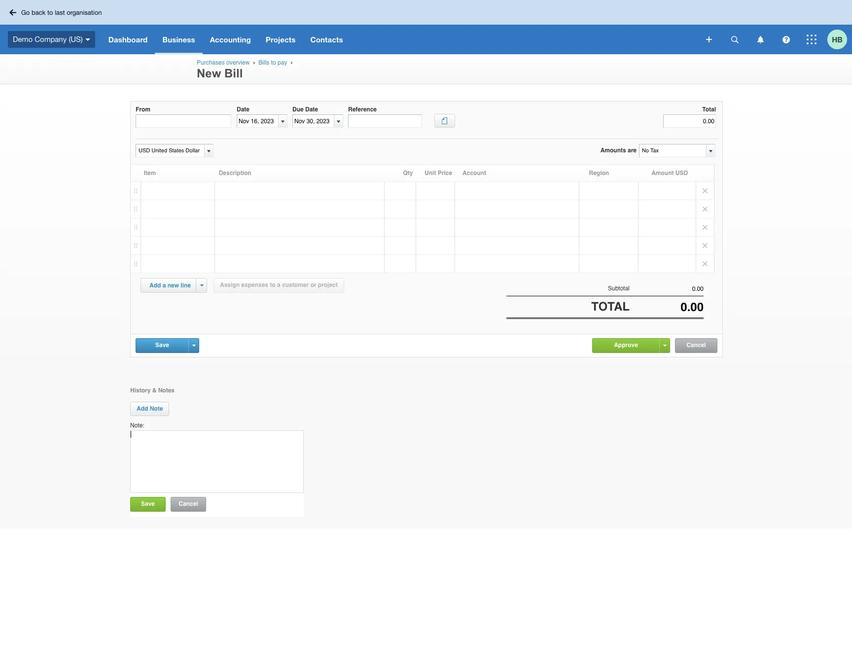 Task type: vqa. For each thing, say whether or not it's contained in the screenshot.
"To" within the 1 Feb 2024 48 days to go
no



Task type: locate. For each thing, give the bounding box(es) containing it.
go back to last organisation
[[21, 9, 102, 16]]

to inside 'purchases overview › bills to pay › new bill'
[[271, 59, 276, 66]]

date up due date "text box" on the top of the page
[[305, 106, 318, 113]]

0 vertical spatial delete line item image
[[697, 182, 715, 200]]

hb button
[[828, 25, 853, 54]]

total
[[703, 106, 716, 113]]

0 horizontal spatial add
[[137, 405, 148, 412]]

svg image
[[9, 9, 16, 16], [807, 35, 817, 44]]

project
[[318, 282, 338, 289]]

0 vertical spatial to
[[47, 9, 53, 16]]

back
[[32, 9, 46, 16]]

›
[[253, 59, 255, 66], [291, 59, 293, 66]]

due
[[293, 106, 304, 113]]

1 vertical spatial add
[[137, 405, 148, 412]]

to inside banner
[[47, 9, 53, 16]]

0 horizontal spatial svg image
[[9, 9, 16, 16]]

1 vertical spatial to
[[271, 59, 276, 66]]

1 vertical spatial cancel button
[[171, 498, 206, 512]]

projects
[[266, 35, 296, 44]]

2 vertical spatial to
[[270, 282, 276, 289]]

0 horizontal spatial a
[[163, 282, 166, 289]]

save button
[[131, 498, 165, 512]]

None text field
[[136, 145, 203, 157], [640, 145, 706, 157], [136, 145, 203, 157], [640, 145, 706, 157]]

banner containing hb
[[0, 0, 853, 54]]

0 vertical spatial delete line item image
[[697, 200, 715, 218]]

delete line item image
[[697, 182, 715, 200], [697, 237, 715, 255], [697, 255, 715, 273]]

cancel right save button
[[179, 501, 198, 508]]

to for last
[[47, 9, 53, 16]]

0 vertical spatial cancel button
[[676, 339, 717, 353]]

purchases overview › bills to pay › new bill
[[197, 59, 295, 80]]

date up date text field
[[237, 106, 250, 113]]

1 delete line item image from the top
[[697, 182, 715, 200]]

cancel button
[[676, 339, 717, 353], [171, 498, 206, 512]]

to
[[47, 9, 53, 16], [271, 59, 276, 66], [270, 282, 276, 289]]

save inside button
[[141, 501, 155, 508]]

None text field
[[136, 115, 231, 128], [630, 286, 704, 293], [630, 301, 704, 314], [136, 115, 231, 128], [630, 286, 704, 293], [630, 301, 704, 314]]

svg image inside go back to last organisation link
[[9, 9, 16, 16]]

description
[[219, 170, 251, 177]]

account
[[463, 170, 487, 177]]

1 horizontal spatial date
[[305, 106, 318, 113]]

note:
[[130, 422, 144, 429]]

hb
[[833, 35, 843, 44]]

dashboard
[[108, 35, 148, 44]]

line
[[181, 282, 191, 289]]

2 vertical spatial delete line item image
[[697, 255, 715, 273]]

0 horizontal spatial cancel
[[179, 501, 198, 508]]

svg image
[[732, 36, 739, 43], [758, 36, 764, 43], [783, 36, 790, 43], [707, 37, 713, 42], [85, 38, 90, 41]]

1 › from the left
[[253, 59, 255, 66]]

add left new
[[150, 282, 161, 289]]

2 › from the left
[[291, 59, 293, 66]]

1 horizontal spatial cancel
[[687, 342, 706, 349]]

add left note
[[137, 405, 148, 412]]

a left new
[[163, 282, 166, 289]]

0 horizontal spatial date
[[237, 106, 250, 113]]

more save options... image
[[192, 345, 196, 347]]

purchases
[[197, 59, 225, 66]]

new
[[168, 282, 179, 289]]

reference
[[348, 106, 377, 113]]

add
[[150, 282, 161, 289], [137, 405, 148, 412]]

delete line item image
[[697, 200, 715, 218], [697, 219, 715, 236]]

amount usd
[[652, 170, 688, 177]]

svg image left hb
[[807, 35, 817, 44]]

› left bills
[[253, 59, 255, 66]]

Total text field
[[664, 115, 716, 128]]

go
[[21, 9, 30, 16]]

bill
[[225, 67, 243, 80]]

save link
[[136, 339, 188, 352]]

0 vertical spatial add
[[150, 282, 161, 289]]

banner
[[0, 0, 853, 54]]

navigation containing dashboard
[[101, 25, 700, 54]]

1 vertical spatial save
[[141, 501, 155, 508]]

cancel right more approve options... 'icon'
[[687, 342, 706, 349]]

to right the expenses at the left top
[[270, 282, 276, 289]]

save
[[155, 342, 169, 349], [141, 501, 155, 508]]

or
[[311, 282, 316, 289]]

0 vertical spatial svg image
[[9, 9, 16, 16]]

› right "pay"
[[291, 59, 293, 66]]

a
[[277, 282, 281, 289], [163, 282, 166, 289]]

business
[[163, 35, 195, 44]]

amount
[[652, 170, 674, 177]]

amounts are
[[601, 147, 637, 154]]

Note: text field
[[130, 431, 304, 494]]

1 date from the left
[[237, 106, 250, 113]]

1 delete line item image from the top
[[697, 200, 715, 218]]

a left the customer
[[277, 282, 281, 289]]

svg image inside demo company (us) popup button
[[85, 38, 90, 41]]

svg image left 'go'
[[9, 9, 16, 16]]

1 horizontal spatial add
[[150, 282, 161, 289]]

usd
[[676, 170, 688, 177]]

add note link
[[130, 402, 169, 416]]

business button
[[155, 25, 203, 54]]

1 horizontal spatial cancel button
[[676, 339, 717, 353]]

cancel
[[687, 342, 706, 349], [179, 501, 198, 508]]

1 horizontal spatial svg image
[[807, 35, 817, 44]]

item
[[144, 170, 156, 177]]

due date
[[293, 106, 318, 113]]

navigation
[[101, 25, 700, 54]]

2 delete line item image from the top
[[697, 237, 715, 255]]

date
[[237, 106, 250, 113], [305, 106, 318, 113]]

subtotal
[[608, 285, 630, 292]]

1 horizontal spatial a
[[277, 282, 281, 289]]

1 vertical spatial delete line item image
[[697, 237, 715, 255]]

contacts button
[[303, 25, 351, 54]]

0 vertical spatial save
[[155, 342, 169, 349]]

accounting button
[[203, 25, 258, 54]]

to left last
[[47, 9, 53, 16]]

0 horizontal spatial ›
[[253, 59, 255, 66]]

1 vertical spatial delete line item image
[[697, 219, 715, 236]]

cancel button right more approve options... 'icon'
[[676, 339, 717, 353]]

overview
[[226, 59, 250, 66]]

0 vertical spatial cancel
[[687, 342, 706, 349]]

1 horizontal spatial ›
[[291, 59, 293, 66]]

cancel button right save button
[[171, 498, 206, 512]]

qty
[[403, 170, 413, 177]]

1 vertical spatial cancel
[[179, 501, 198, 508]]

to left "pay"
[[271, 59, 276, 66]]



Task type: describe. For each thing, give the bounding box(es) containing it.
(us)
[[69, 35, 83, 43]]

note
[[150, 405, 163, 412]]

2 delete line item image from the top
[[697, 219, 715, 236]]

expenses
[[241, 282, 268, 289]]

to for a
[[270, 282, 276, 289]]

assign
[[220, 282, 240, 289]]

cancel for the right the cancel button
[[687, 342, 706, 349]]

contacts
[[311, 35, 343, 44]]

add for add note
[[137, 405, 148, 412]]

pay
[[278, 59, 287, 66]]

new
[[197, 67, 221, 80]]

2 date from the left
[[305, 106, 318, 113]]

demo company (us) button
[[0, 25, 101, 54]]

approve
[[614, 342, 638, 349]]

&
[[152, 387, 157, 394]]

are
[[628, 147, 637, 154]]

purchases overview link
[[197, 59, 250, 66]]

notes
[[158, 387, 175, 394]]

go back to last organisation link
[[6, 5, 108, 20]]

navigation inside banner
[[101, 25, 700, 54]]

organisation
[[67, 9, 102, 16]]

assign expenses to a customer or project link
[[214, 278, 344, 293]]

Date text field
[[237, 115, 278, 127]]

company
[[35, 35, 67, 43]]

accounting
[[210, 35, 251, 44]]

0 horizontal spatial cancel button
[[171, 498, 206, 512]]

region
[[589, 170, 609, 177]]

add note
[[137, 405, 163, 412]]

total
[[592, 300, 630, 314]]

cancel for left the cancel button
[[179, 501, 198, 508]]

bills to pay link
[[259, 59, 287, 66]]

dashboard link
[[101, 25, 155, 54]]

assign expenses to a customer or project
[[220, 282, 338, 289]]

add a new line link
[[144, 279, 197, 293]]

history & notes
[[130, 387, 175, 394]]

demo company (us)
[[13, 35, 83, 43]]

more approve options... image
[[663, 345, 667, 347]]

last
[[55, 9, 65, 16]]

add for add a new line
[[150, 282, 161, 289]]

approve link
[[593, 339, 660, 352]]

amounts
[[601, 147, 626, 154]]

projects button
[[258, 25, 303, 54]]

demo
[[13, 35, 33, 43]]

history
[[130, 387, 151, 394]]

Due Date text field
[[293, 115, 334, 127]]

3 delete line item image from the top
[[697, 255, 715, 273]]

bills
[[259, 59, 270, 66]]

from
[[136, 106, 151, 113]]

Reference text field
[[348, 115, 422, 128]]

customer
[[282, 282, 309, 289]]

unit
[[425, 170, 436, 177]]

price
[[438, 170, 453, 177]]

unit price
[[425, 170, 453, 177]]

more add line options... image
[[200, 285, 204, 287]]

add a new line
[[150, 282, 191, 289]]

1 vertical spatial svg image
[[807, 35, 817, 44]]



